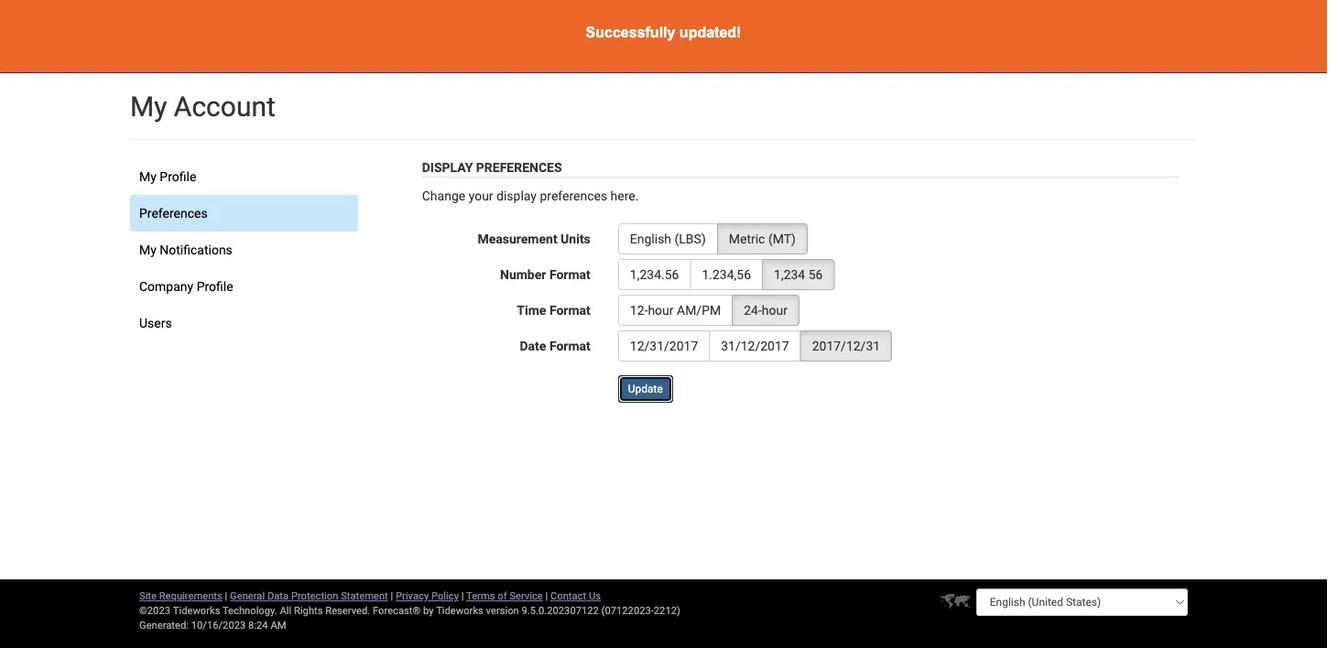 Task type: describe. For each thing, give the bounding box(es) containing it.
1,234 56
[[774, 267, 823, 282]]

forecast®
[[373, 605, 421, 617]]

my notifications
[[139, 242, 233, 257]]

users
[[139, 316, 172, 331]]

update
[[628, 383, 663, 396]]

2212)
[[654, 605, 680, 617]]

my for my notifications
[[139, 242, 156, 257]]

tideworks
[[436, 605, 483, 617]]

1 vertical spatial preferences
[[139, 206, 208, 221]]

home link
[[130, 38, 186, 73]]

(lbs)
[[675, 231, 706, 246]]

my profile
[[139, 169, 196, 184]]

of
[[498, 590, 507, 602]]

©2023 tideworks
[[139, 605, 220, 617]]

home
[[145, 50, 172, 62]]

generated:
[[139, 620, 189, 632]]

contact us link
[[551, 590, 601, 602]]

english
[[630, 231, 671, 246]]

display preferences
[[422, 160, 562, 175]]

contact
[[551, 590, 586, 602]]

display
[[497, 188, 537, 203]]

notifications
[[160, 242, 233, 257]]

privacy policy link
[[396, 590, 459, 602]]

change
[[422, 188, 465, 203]]

number
[[500, 267, 546, 282]]

my for my account
[[130, 90, 167, 123]]

8:24
[[248, 620, 268, 632]]

terms of service link
[[466, 590, 543, 602]]

successfully updated!
[[586, 24, 741, 40]]

hour for 12-
[[648, 303, 674, 318]]

12/31/2017
[[630, 338, 698, 354]]

metric (mt)
[[729, 231, 796, 246]]

display
[[422, 160, 473, 175]]

date format
[[520, 338, 591, 354]]

your
[[469, 188, 493, 203]]

24-hour
[[744, 303, 788, 318]]

export link
[[323, 38, 381, 73]]

general data protection statement link
[[230, 590, 388, 602]]

change your display preferences here.
[[422, 188, 639, 203]]

preferences
[[540, 188, 607, 203]]

equipment link
[[186, 38, 264, 73]]

export
[[338, 50, 368, 62]]

56
[[809, 267, 823, 282]]

here.
[[611, 188, 639, 203]]

am
[[271, 620, 286, 632]]

service
[[510, 590, 543, 602]]

date
[[520, 338, 546, 354]]

privacy
[[396, 590, 429, 602]]

4 | from the left
[[545, 590, 548, 602]]

0 vertical spatial preferences
[[476, 160, 562, 175]]



Task type: vqa. For each thing, say whether or not it's contained in the screenshot.
TRUCK
no



Task type: locate. For each thing, give the bounding box(es) containing it.
preferences down my profile
[[139, 206, 208, 221]]

requirements
[[159, 590, 222, 602]]

1,234
[[774, 267, 805, 282]]

time
[[517, 303, 546, 318]]

2 hour from the left
[[762, 303, 788, 318]]

policy
[[431, 590, 459, 602]]

31/12/2017
[[721, 338, 789, 354]]

1,234.56
[[630, 267, 679, 282]]

0 vertical spatial my
[[130, 90, 167, 123]]

| up forecast®
[[391, 590, 393, 602]]

0 vertical spatial format
[[549, 267, 591, 282]]

12-
[[630, 303, 648, 318]]

2 | from the left
[[391, 590, 393, 602]]

company
[[139, 279, 193, 294]]

1 hour from the left
[[648, 303, 674, 318]]

my account
[[130, 90, 276, 123]]

general
[[230, 590, 265, 602]]

terms
[[466, 590, 495, 602]]

my for my profile
[[139, 169, 156, 184]]

1 vertical spatial my
[[139, 169, 156, 184]]

import link
[[264, 38, 323, 73]]

update button
[[618, 376, 673, 403]]

2017/12/31
[[812, 338, 880, 354]]

format
[[549, 267, 591, 282], [550, 303, 591, 318], [549, 338, 591, 354]]

3 | from the left
[[461, 590, 464, 602]]

am/pm
[[677, 303, 721, 318]]

format right date
[[549, 338, 591, 354]]

1.234,56
[[702, 267, 751, 282]]

version
[[486, 605, 519, 617]]

number format
[[500, 267, 591, 282]]

updated!
[[680, 24, 741, 40]]

10/16/2023
[[191, 620, 246, 632]]

format for date format
[[549, 338, 591, 354]]

2 format from the top
[[550, 303, 591, 318]]

hour down "1,234"
[[762, 303, 788, 318]]

preferences up 'display'
[[476, 160, 562, 175]]

rights
[[294, 605, 323, 617]]

1 | from the left
[[225, 590, 227, 602]]

site requirements link
[[139, 590, 222, 602]]

preferences
[[476, 160, 562, 175], [139, 206, 208, 221]]

0 horizontal spatial hour
[[648, 303, 674, 318]]

profile down the notifications
[[197, 279, 233, 294]]

data
[[267, 590, 289, 602]]

units
[[561, 231, 591, 246]]

12-hour am/pm
[[630, 303, 721, 318]]

1 horizontal spatial preferences
[[476, 160, 562, 175]]

all
[[280, 605, 291, 617]]

my up company
[[139, 242, 156, 257]]

0 vertical spatial profile
[[160, 169, 196, 184]]

1 horizontal spatial hour
[[762, 303, 788, 318]]

measurement
[[478, 231, 557, 246]]

(mt)
[[768, 231, 796, 246]]

time format
[[517, 303, 591, 318]]

metric
[[729, 231, 765, 246]]

import
[[278, 50, 309, 62]]

profile for my profile
[[160, 169, 196, 184]]

|
[[225, 590, 227, 602], [391, 590, 393, 602], [461, 590, 464, 602], [545, 590, 548, 602]]

3 format from the top
[[549, 338, 591, 354]]

9.5.0.202307122
[[522, 605, 599, 617]]

profile for company profile
[[197, 279, 233, 294]]

us
[[589, 590, 601, 602]]

| left general on the bottom of page
[[225, 590, 227, 602]]

| up "9.5.0.202307122"
[[545, 590, 548, 602]]

english (lbs)
[[630, 231, 706, 246]]

technology.
[[223, 605, 277, 617]]

0 horizontal spatial preferences
[[139, 206, 208, 221]]

my down home link
[[130, 90, 167, 123]]

format down units
[[549, 267, 591, 282]]

(07122023-
[[601, 605, 654, 617]]

hour for 24-
[[762, 303, 788, 318]]

format for number format
[[549, 267, 591, 282]]

profile up my notifications at the top of page
[[160, 169, 196, 184]]

equipment
[[201, 50, 250, 62]]

by
[[423, 605, 434, 617]]

2 vertical spatial format
[[549, 338, 591, 354]]

profile
[[160, 169, 196, 184], [197, 279, 233, 294]]

format for time format
[[550, 303, 591, 318]]

company profile
[[139, 279, 233, 294]]

hour up 12/31/2017
[[648, 303, 674, 318]]

successfully
[[586, 24, 675, 40]]

site
[[139, 590, 157, 602]]

1 vertical spatial profile
[[197, 279, 233, 294]]

1 vertical spatial format
[[550, 303, 591, 318]]

site requirements | general data protection statement | privacy policy | terms of service | contact us ©2023 tideworks technology. all rights reserved. forecast® by tideworks version 9.5.0.202307122 (07122023-2212) generated: 10/16/2023 8:24 am
[[139, 590, 680, 632]]

format right time
[[550, 303, 591, 318]]

measurement units
[[478, 231, 591, 246]]

my up my notifications at the top of page
[[139, 169, 156, 184]]

account
[[174, 90, 276, 123]]

hour
[[648, 303, 674, 318], [762, 303, 788, 318]]

protection
[[291, 590, 338, 602]]

statement
[[341, 590, 388, 602]]

my
[[130, 90, 167, 123], [139, 169, 156, 184], [139, 242, 156, 257]]

reserved.
[[325, 605, 370, 617]]

24-
[[744, 303, 762, 318]]

1 format from the top
[[549, 267, 591, 282]]

2 vertical spatial my
[[139, 242, 156, 257]]

| up tideworks
[[461, 590, 464, 602]]



